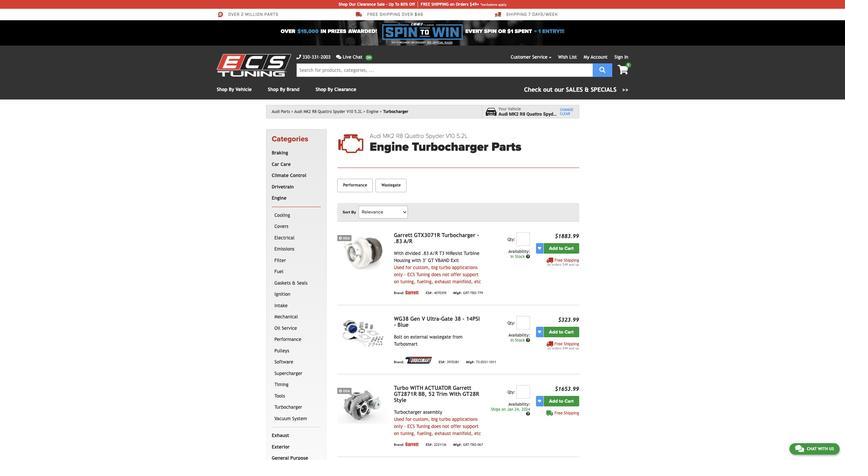 Task type: locate. For each thing, give the bounding box(es) containing it.
question circle image for $323.99
[[526, 338, 530, 342]]

fueling, inside with divided .83 a/r t3 niresist turbine housing with 3" gt vband exit used for custom, big turbo applications only - ecs tuning does not offer support on tuning, fueling, exhaust manifold, etc
[[417, 279, 433, 284]]

wastegate
[[381, 183, 401, 188]]

tbo- right 2221136
[[470, 443, 478, 447]]

- inside garrett gtx3071r turbocharger - .83 a/r
[[477, 232, 479, 238]]

1 horizontal spatial over
[[281, 28, 295, 35]]

does down assembly
[[431, 424, 441, 429]]

add to wish list image for $1653.99
[[538, 400, 541, 403]]

with left us
[[818, 447, 828, 451]]

covers
[[274, 224, 288, 229]]

clearance for our
[[357, 2, 376, 7]]

and for $1883.99
[[569, 263, 574, 266]]

2 vertical spatial question circle image
[[526, 412, 530, 416]]

- inside turbocharger assembly used for custom, big turbo applications only - ecs tuning does not offer support on tuning, fueling, exhaust manifold, etc
[[404, 424, 406, 429]]

support up mfg#: grt-tbo-779
[[463, 272, 479, 277]]

1 add to cart from the top
[[549, 246, 574, 251]]

add to cart for $323.99
[[549, 329, 574, 335]]

wg38 gen v ultra-gate 38 - 14psi - blue link
[[394, 316, 480, 328]]

2 grt- from the top
[[463, 443, 470, 447]]

sort by
[[343, 210, 356, 214]]

.83 up '3"'
[[422, 251, 429, 256]]

2 horizontal spatial r8
[[520, 111, 525, 117]]

2 vertical spatial to
[[559, 398, 563, 404]]

manifold, inside turbocharger assembly used for custom, big turbo applications only - ecs tuning does not offer support on tuning, fueling, exhaust manifold, etc
[[453, 431, 473, 436]]

0 vertical spatial question circle image
[[526, 255, 530, 259]]

es#: left "4070359"
[[426, 291, 433, 295]]

1 vertical spatial mfg#:
[[466, 361, 475, 364]]

brand: for with
[[394, 443, 404, 447]]

offer down exit
[[451, 272, 461, 277]]

2 exhaust from the top
[[435, 431, 451, 436]]

in stock for wg38 gen v ultra-gate 38 - 14psi - blue
[[511, 338, 526, 343]]

0 vertical spatial up
[[575, 263, 579, 266]]

spyder inside audi mk2 r8 quattro spyder v10 5.2l engine turbocharger parts
[[426, 132, 444, 140]]

5.2l inside the your vehicle audi mk2 r8 quattro spyder v10 5.2l
[[568, 111, 577, 117]]

es#2221136 - grt-tbo-067 - turbo with actuator garrett gt2871r bb, 52 trim with gt28r style - turbocharger assembly - garrett - audi volkswagen mini image
[[337, 385, 389, 424]]

1 availability: from the top
[[509, 249, 530, 254]]

2 add to cart from the top
[[549, 329, 574, 335]]

manifold, inside with divided .83 a/r t3 niresist turbine housing with 3" gt vband exit used for custom, big turbo applications only - ecs tuning does not offer support on tuning, fueling, exhaust manifold, etc
[[453, 279, 473, 284]]

orders
[[456, 2, 469, 7]]

es#: left 3970381
[[439, 361, 446, 364]]

0 horizontal spatial garrett
[[394, 232, 412, 238]]

not up 2221136
[[442, 424, 449, 429]]

shop for shop by brand
[[268, 87, 279, 92]]

2 qty: from the top
[[508, 321, 515, 326]]

0 horizontal spatial chat
[[353, 54, 363, 60]]

0 horizontal spatial engine link
[[270, 193, 319, 204]]

tbo- for garrett gtx3071r turbocharger - .83 a/r
[[470, 291, 478, 295]]

offer inside turbocharger assembly used for custom, big turbo applications only - ecs tuning does not offer support on tuning, fueling, exhaust manifold, etc
[[451, 424, 461, 429]]

1 tbo- from the top
[[470, 291, 478, 295]]

free down $323.99
[[555, 342, 563, 346]]

0 vertical spatial tuning,
[[401, 279, 416, 284]]

1 question circle image from the top
[[526, 255, 530, 259]]

& inside engine subcategories element
[[292, 280, 296, 286]]

clearance inside "link"
[[357, 2, 376, 7]]

1 horizontal spatial r8
[[396, 132, 403, 140]]

1 vertical spatial tuning
[[416, 424, 430, 429]]

shipping down $323.99
[[564, 342, 579, 346]]

1 qty: from the top
[[508, 237, 515, 242]]

exhaust link
[[270, 430, 319, 442]]

2 tbo- from the top
[[470, 443, 478, 447]]

2 ecs from the top
[[407, 424, 415, 429]]

2 vertical spatial add
[[549, 398, 558, 404]]

0 vertical spatial for
[[406, 265, 412, 270]]

2 manifold, from the top
[[453, 431, 473, 436]]

1 stock from the top
[[515, 254, 525, 259]]

by down ecs tuning image
[[229, 87, 234, 92]]

0 vertical spatial does
[[431, 272, 441, 277]]

ecs tuning 'spin to win' contest logo image
[[382, 23, 463, 40]]

ecs tuning image
[[217, 54, 291, 77]]

0 horizontal spatial with
[[394, 251, 404, 256]]

custom, down '3"'
[[413, 265, 430, 270]]

5.2l for audi mk2 r8 quattro spyder v10 5.2l
[[354, 109, 362, 114]]

question circle image
[[526, 255, 530, 259], [526, 338, 530, 342], [526, 412, 530, 416]]

1 horizontal spatial garrett
[[453, 385, 472, 391]]

3 availability: from the top
[[509, 402, 530, 407]]

1 big from the top
[[431, 265, 438, 270]]

- down style
[[404, 424, 406, 429]]

2 turbo from the top
[[439, 417, 451, 422]]

qty: for garrett gtx3071r turbocharger - .83 a/r
[[508, 237, 515, 242]]

garrett gtx3071r turbocharger - .83 a/r
[[394, 232, 479, 245]]

2 tuning from the top
[[416, 424, 430, 429]]

audi inside audi mk2 r8 quattro spyder v10 5.2l engine turbocharger parts
[[370, 132, 381, 140]]

tuning inside with divided .83 a/r t3 niresist turbine housing with 3" gt vband exit used for custom, big turbo applications only - ecs tuning does not offer support on tuning, fueling, exhaust manifold, etc
[[416, 272, 430, 277]]

1 vertical spatial service
[[282, 326, 297, 331]]

service down mechanical
[[282, 326, 297, 331]]

1 fueling, from the top
[[417, 279, 433, 284]]

2 not from the top
[[442, 424, 449, 429]]

add for $1883.99
[[549, 246, 558, 251]]

cart down $1883.99
[[565, 246, 574, 251]]

es#: for blue
[[439, 361, 446, 364]]

offer up mfg#: grt-tbo-067
[[451, 424, 461, 429]]

1
[[538, 28, 541, 35]]

sign
[[615, 54, 623, 60]]

$15,000
[[297, 28, 319, 35]]

support inside with divided .83 a/r t3 niresist turbine housing with 3" gt vband exit used for custom, big turbo applications only - ecs tuning does not offer support on tuning, fueling, exhaust manifold, etc
[[463, 272, 479, 277]]

a/r up gt
[[430, 251, 438, 256]]

2 offer from the top
[[451, 424, 461, 429]]

turbo with actuator garrett gt2871r bb, 52 trim with gt28r style link
[[394, 385, 479, 403]]

mfg#: left ts-
[[466, 361, 475, 364]]

0 horizontal spatial v10
[[347, 109, 353, 114]]

timing
[[274, 382, 289, 387]]

2 used from the top
[[394, 417, 404, 422]]

cooling
[[274, 212, 290, 218]]

2 support from the top
[[463, 424, 479, 429]]

1 horizontal spatial a/r
[[430, 251, 438, 256]]

not down vband
[[442, 272, 449, 277]]

grt- left 067
[[463, 443, 470, 447]]

2 vertical spatial brand:
[[394, 443, 404, 447]]

0 vertical spatial performance
[[343, 183, 367, 188]]

garrett inside garrett gtx3071r turbocharger - .83 a/r
[[394, 232, 412, 238]]

custom, down assembly
[[413, 417, 430, 422]]

orders for $1883.99
[[552, 263, 562, 266]]

mfg#: for 14psi
[[466, 361, 475, 364]]

1 vertical spatial free shipping on orders $49 and up
[[547, 342, 579, 350]]

support up mfg#: grt-tbo-067
[[463, 424, 479, 429]]

2 in stock from the top
[[511, 338, 526, 343]]

es#: 4070359
[[426, 291, 447, 295]]

turbosmart - corporate logo image
[[406, 357, 432, 364]]

1 vertical spatial add to cart
[[549, 329, 574, 335]]

1 vertical spatial tbo-
[[470, 443, 478, 447]]

v10 for audi mk2 r8 quattro spyder v10 5.2l
[[347, 109, 353, 114]]

shop by clearance link
[[316, 87, 356, 92]]

million
[[245, 12, 263, 17]]

shop by clearance
[[316, 87, 356, 92]]

garrett right "trim"
[[453, 385, 472, 391]]

$49 down $323.99
[[563, 346, 568, 350]]

service inside oil service link
[[282, 326, 297, 331]]

3 brand: from the top
[[394, 443, 404, 447]]

only down style
[[394, 424, 403, 429]]

1 vertical spatial brand:
[[394, 361, 404, 364]]

tuning
[[416, 272, 430, 277], [416, 424, 430, 429]]

audi for audi parts
[[272, 109, 280, 114]]

1 vertical spatial add to wish list image
[[538, 400, 541, 403]]

mk2 inside audi mk2 r8 quattro spyder v10 5.2l engine turbocharger parts
[[383, 132, 395, 140]]

1 turbo from the top
[[439, 265, 451, 270]]

1 vertical spatial big
[[431, 417, 438, 422]]

to
[[395, 2, 399, 7]]

performance link down oil service
[[273, 334, 319, 345]]

used down style
[[394, 417, 404, 422]]

r8
[[312, 109, 317, 114], [520, 111, 525, 117], [396, 132, 403, 140]]

cart up free shipping
[[565, 398, 574, 404]]

1 tuning, from the top
[[401, 279, 416, 284]]

add to cart for $1883.99
[[549, 246, 574, 251]]

vacuum system
[[274, 416, 307, 421]]

climate
[[272, 173, 289, 178]]

mfg#:
[[453, 291, 462, 295], [466, 361, 475, 364], [453, 443, 462, 447]]

1 vertical spatial performance
[[274, 337, 301, 342]]

1 brand: from the top
[[394, 291, 404, 295]]

5.2l inside audi mk2 r8 quattro spyder v10 5.2l engine turbocharger parts
[[457, 132, 468, 140]]

1 orders from the top
[[552, 263, 562, 266]]

3 add to cart from the top
[[549, 398, 574, 404]]

over left $15,000
[[281, 28, 295, 35]]

1 vertical spatial custom,
[[413, 417, 430, 422]]

etc inside with divided .83 a/r t3 niresist turbine housing with 3" gt vband exit used for custom, big turbo applications only - ecs tuning does not offer support on tuning, fueling, exhaust manifold, etc
[[474, 279, 481, 284]]

and
[[569, 263, 574, 266], [569, 346, 574, 350]]

turbo down vband
[[439, 265, 451, 270]]

0 vertical spatial tbo-
[[470, 291, 478, 295]]

2 custom, from the top
[[413, 417, 430, 422]]

0 vertical spatial .83
[[394, 238, 402, 245]]

with inside with divided .83 a/r t3 niresist turbine housing with 3" gt vband exit used for custom, big turbo applications only - ecs tuning does not offer support on tuning, fueling, exhaust manifold, etc
[[394, 251, 404, 256]]

1 vertical spatial in
[[511, 254, 514, 259]]

1 vertical spatial used
[[394, 417, 404, 422]]

list
[[569, 54, 577, 60]]

spyder for audi mk2 r8 quattro spyder v10 5.2l engine turbocharger parts
[[426, 132, 444, 140]]

1 vertical spatial turbo
[[439, 417, 451, 422]]

account
[[591, 54, 608, 60]]

mfg#: right "4070359"
[[453, 291, 462, 295]]

cart for $1883.99
[[565, 246, 574, 251]]

1 for from the top
[[406, 265, 412, 270]]

garrett - corporate logo image left es#: 4070359
[[406, 291, 419, 294]]

with right "trim"
[[449, 391, 461, 397]]

$49 down $1883.99
[[563, 263, 568, 266]]

free shipping on orders $49 and up down $1883.99
[[547, 258, 579, 266]]

sort
[[343, 210, 350, 214]]

mk2 for audi mk2 r8 quattro spyder v10 5.2l engine turbocharger parts
[[383, 132, 395, 140]]

add for $1653.99
[[549, 398, 558, 404]]

only inside with divided .83 a/r t3 niresist turbine housing with 3" gt vband exit used for custom, big turbo applications only - ecs tuning does not offer support on tuning, fueling, exhaust manifold, etc
[[394, 272, 403, 277]]

1 vertical spatial in stock
[[511, 338, 526, 343]]

used inside turbocharger assembly used for custom, big turbo applications only - ecs tuning does not offer support on tuning, fueling, exhaust manifold, etc
[[394, 417, 404, 422]]

over left 2
[[228, 12, 240, 17]]

stock
[[515, 254, 525, 259], [515, 338, 525, 343]]

2 fueling, from the top
[[417, 431, 433, 436]]

v10 inside audi mk2 r8 quattro spyder v10 5.2l engine turbocharger parts
[[446, 132, 455, 140]]

applications down exit
[[452, 265, 478, 270]]

1 horizontal spatial v10
[[446, 132, 455, 140]]

2 does from the top
[[431, 424, 441, 429]]

es#: left 2221136
[[426, 443, 433, 447]]

only
[[394, 272, 403, 277], [394, 424, 403, 429]]

0 vertical spatial service
[[532, 54, 548, 60]]

grt- left 779
[[463, 291, 470, 295]]

3 add to cart button from the top
[[544, 396, 579, 406]]

2 availability: from the top
[[509, 333, 530, 338]]

es#4070359 - grt-tbo-779 - garrett gtx3071r turbocharger - .83 a/r - with divided .83 a/r t3 niresist turbine housing with 3" gt vband exit - garrett - audi volkswagen mini image
[[337, 232, 389, 271]]

1 support from the top
[[463, 272, 479, 277]]

1 etc from the top
[[474, 279, 481, 284]]

2 vertical spatial qty:
[[508, 390, 515, 395]]

free shipping over $49
[[367, 12, 423, 17]]

add to cart button down $323.99
[[544, 327, 579, 337]]

turbocharger inside garrett gtx3071r turbocharger - .83 a/r
[[442, 232, 476, 238]]

0 vertical spatial exhaust
[[435, 279, 451, 284]]

2 vertical spatial es#:
[[426, 443, 433, 447]]

ecs inside turbocharger assembly used for custom, big turbo applications only - ecs tuning does not offer support on tuning, fueling, exhaust manifold, etc
[[407, 424, 415, 429]]

add for $323.99
[[549, 329, 558, 335]]

3 add from the top
[[549, 398, 558, 404]]

1 offer from the top
[[451, 272, 461, 277]]

add to cart down $323.99
[[549, 329, 574, 335]]

2 brand: from the top
[[394, 361, 404, 364]]

2 tuning, from the top
[[401, 431, 416, 436]]

2 applications from the top
[[452, 417, 478, 422]]

3970381
[[447, 361, 459, 364]]

1 up from the top
[[575, 263, 579, 266]]

availability: for $1883.99
[[509, 249, 530, 254]]

330-
[[302, 54, 312, 60]]

garrett
[[394, 232, 412, 238], [453, 385, 472, 391]]

gaskets & seals
[[274, 280, 308, 286]]

shipping left 7 on the right top of page
[[506, 12, 527, 17]]

0 vertical spatial add
[[549, 246, 558, 251]]

clearance up audi mk2 r8 quattro spyder v10 5.2l link
[[334, 87, 356, 92]]

None number field
[[517, 232, 530, 246], [517, 316, 530, 330], [517, 385, 530, 399], [517, 232, 530, 246], [517, 316, 530, 330], [517, 385, 530, 399]]

garrett - corporate logo image left es#: 2221136
[[406, 443, 419, 446]]

2 add to cart button from the top
[[544, 327, 579, 337]]

0 vertical spatial parts
[[281, 109, 290, 114]]

exhaust up "4070359"
[[435, 279, 451, 284]]

pulleys
[[274, 348, 289, 354]]

2 cart from the top
[[565, 329, 574, 335]]

1 vertical spatial qty:
[[508, 321, 515, 326]]

add to cart button for $323.99
[[544, 327, 579, 337]]

2 up from the top
[[575, 346, 579, 350]]

mk2 for audi mk2 r8 quattro spyder v10 5.2l
[[304, 109, 311, 114]]

0551-
[[481, 361, 489, 364]]

- inside with divided .83 a/r t3 niresist turbine housing with 3" gt vband exit used for custom, big turbo applications only - ecs tuning does not offer support on tuning, fueling, exhaust manifold, etc
[[404, 272, 406, 277]]

vehicle right your
[[508, 107, 521, 111]]

1 horizontal spatial vehicle
[[508, 107, 521, 111]]

and down $323.99
[[569, 346, 574, 350]]

parts
[[281, 109, 290, 114], [492, 140, 522, 154]]

to down $323.99
[[559, 329, 563, 335]]

turbo down assembly
[[439, 417, 451, 422]]

clearance right our
[[357, 2, 376, 7]]

2 only from the top
[[394, 424, 403, 429]]

2 orders from the top
[[552, 346, 562, 350]]

add to wish list image for $323.99
[[538, 330, 541, 334]]

fueling, up es#: 2221136
[[417, 431, 433, 436]]

0 vertical spatial free shipping on orders $49 and up
[[547, 258, 579, 266]]

over 2 million parts
[[228, 12, 279, 17]]

on inside turbocharger assembly used for custom, big turbo applications only - ecs tuning does not offer support on tuning, fueling, exhaust manifold, etc
[[394, 431, 399, 436]]

on inside with divided .83 a/r t3 niresist turbine housing with 3" gt vband exit used for custom, big turbo applications only - ecs tuning does not offer support on tuning, fueling, exhaust manifold, etc
[[394, 279, 399, 284]]

performance inside engine subcategories element
[[274, 337, 301, 342]]

0 horizontal spatial 5.2l
[[354, 109, 362, 114]]

0 horizontal spatial quattro
[[318, 109, 332, 114]]

offer inside with divided .83 a/r t3 niresist turbine housing with 3" gt vband exit used for custom, big turbo applications only - ecs tuning does not offer support on tuning, fueling, exhaust manifold, etc
[[451, 272, 461, 277]]

1 vertical spatial &
[[292, 280, 296, 286]]

7
[[528, 12, 531, 17]]

add to cart button down $1883.99
[[544, 243, 579, 254]]

v10 inside the your vehicle audi mk2 r8 quattro spyder v10 5.2l
[[559, 111, 567, 117]]

- down the housing
[[404, 272, 406, 277]]

$49
[[415, 12, 423, 17], [563, 263, 568, 266], [563, 346, 568, 350]]

apply
[[498, 3, 507, 6]]

intake link
[[273, 300, 319, 312]]

1 vertical spatial .83
[[422, 251, 429, 256]]

add to cart
[[549, 246, 574, 251], [549, 329, 574, 335], [549, 398, 574, 404]]

1 in stock from the top
[[511, 254, 526, 259]]

v10 for audi mk2 r8 quattro spyder v10 5.2l engine turbocharger parts
[[446, 132, 455, 140]]

0 vertical spatial custom,
[[413, 265, 430, 270]]

quattro for audi mk2 r8 quattro spyder v10 5.2l engine turbocharger parts
[[405, 132, 424, 140]]

0 vertical spatial &
[[585, 86, 589, 93]]

not inside turbocharger assembly used for custom, big turbo applications only - ecs tuning does not offer support on tuning, fueling, exhaust manifold, etc
[[442, 424, 449, 429]]

ignition
[[274, 292, 290, 297]]

2 horizontal spatial quattro
[[527, 111, 542, 117]]

cooling link
[[273, 210, 319, 221]]

0 vertical spatial a/r
[[404, 238, 412, 245]]

to for $1883.99
[[559, 246, 563, 251]]

to
[[559, 246, 563, 251], [559, 329, 563, 335], [559, 398, 563, 404]]

3 cart from the top
[[565, 398, 574, 404]]

quattro inside audi mk2 r8 quattro spyder v10 5.2l engine turbocharger parts
[[405, 132, 424, 140]]

ecs down gt2871r
[[407, 424, 415, 429]]

0 horizontal spatial with
[[412, 258, 421, 263]]

fueling,
[[417, 279, 433, 284], [417, 431, 433, 436]]

2 and from the top
[[569, 346, 574, 350]]

engine inside the 'category navigation' element
[[272, 195, 287, 201]]

cart down $323.99
[[565, 329, 574, 335]]

big down assembly
[[431, 417, 438, 422]]

1 exhaust from the top
[[435, 279, 451, 284]]

clearance for by
[[334, 87, 356, 92]]

& left seals
[[292, 280, 296, 286]]

0 vertical spatial garrett
[[394, 232, 412, 238]]

service right customer
[[532, 54, 548, 60]]

1 vertical spatial clearance
[[334, 87, 356, 92]]

tuning down assembly
[[416, 424, 430, 429]]

mechanical link
[[273, 312, 319, 323]]

specials
[[591, 86, 617, 93]]

big down gt
[[431, 265, 438, 270]]

to down $1883.99
[[559, 246, 563, 251]]

2 free shipping on orders $49 and up from the top
[[547, 342, 579, 350]]

5.2l for audi mk2 r8 quattro spyder v10 5.2l engine turbocharger parts
[[457, 132, 468, 140]]

cart for $323.99
[[565, 329, 574, 335]]

2 big from the top
[[431, 417, 438, 422]]

14psi
[[466, 316, 480, 322]]

over 2 million parts link
[[217, 11, 279, 18]]

1 vertical spatial a/r
[[430, 251, 438, 256]]

2 vertical spatial engine
[[272, 195, 287, 201]]

1 does from the top
[[431, 272, 441, 277]]

by
[[229, 87, 234, 92], [280, 87, 285, 92], [328, 87, 333, 92], [351, 210, 356, 214]]

0 vertical spatial garrett - corporate logo image
[[406, 291, 419, 294]]

quattro
[[318, 109, 332, 114], [527, 111, 542, 117], [405, 132, 424, 140]]

2 for from the top
[[406, 417, 412, 422]]

up for $323.99
[[575, 346, 579, 350]]

2024
[[522, 407, 530, 412]]

1 vertical spatial engine
[[370, 140, 409, 154]]

1 not from the top
[[442, 272, 449, 277]]

1 horizontal spatial 5.2l
[[457, 132, 468, 140]]

chat right comments image on the bottom right
[[807, 447, 817, 451]]

category navigation element
[[266, 129, 327, 460]]

and down $1883.99
[[569, 263, 574, 266]]

mfg#: ts-0551-1011
[[466, 361, 496, 364]]

tuning down '3"'
[[416, 272, 430, 277]]

1 grt- from the top
[[463, 291, 470, 295]]

performance link
[[337, 179, 373, 192], [273, 334, 319, 345]]

over inside over 2 million parts link
[[228, 12, 240, 17]]

a/r up divided
[[404, 238, 412, 245]]

divided
[[405, 251, 421, 256]]

0 vertical spatial with
[[394, 251, 404, 256]]

$49 right the over
[[415, 12, 423, 17]]

2 to from the top
[[559, 329, 563, 335]]

*exclusions apply link
[[481, 2, 507, 7]]

mfg#: right 2221136
[[453, 443, 462, 447]]

covers link
[[273, 221, 319, 232]]

0 vertical spatial stock
[[515, 254, 525, 259]]

add to cart down $1883.99
[[549, 246, 574, 251]]

to up free shipping
[[559, 398, 563, 404]]

1 vertical spatial not
[[442, 424, 449, 429]]

exhaust inside turbocharger assembly used for custom, big turbo applications only - ecs tuning does not offer support on tuning, fueling, exhaust manifold, etc
[[435, 431, 451, 436]]

applications
[[452, 265, 478, 270], [452, 417, 478, 422]]

1 cart from the top
[[565, 246, 574, 251]]

1 applications from the top
[[452, 265, 478, 270]]

garrett - corporate logo image
[[406, 291, 419, 294], [406, 443, 419, 446]]

by left brand at the top of page
[[280, 87, 285, 92]]

only down the housing
[[394, 272, 403, 277]]

chat right live
[[353, 54, 363, 60]]

2 garrett - corporate logo image from the top
[[406, 443, 419, 446]]

does
[[431, 272, 441, 277], [431, 424, 441, 429]]

1 add to cart button from the top
[[544, 243, 579, 254]]

add to cart button up free shipping
[[544, 396, 579, 406]]

applications down the gt28r at the right bottom of page
[[452, 417, 478, 422]]

2 add to wish list image from the top
[[538, 400, 541, 403]]

turbocharger inside engine subcategories element
[[274, 405, 302, 410]]

2 horizontal spatial v10
[[559, 111, 567, 117]]

1 vertical spatial applications
[[452, 417, 478, 422]]

2 vertical spatial availability:
[[509, 402, 530, 407]]

does inside with divided .83 a/r t3 niresist turbine housing with 3" gt vband exit used for custom, big turbo applications only - ecs tuning does not offer support on tuning, fueling, exhaust manifold, etc
[[431, 272, 441, 277]]

3 qty: from the top
[[508, 390, 515, 395]]

0 vertical spatial not
[[442, 272, 449, 277]]

1 vertical spatial performance link
[[273, 334, 319, 345]]

customer service button
[[511, 54, 552, 61]]

orders down $323.99
[[552, 346, 562, 350]]

orders
[[552, 263, 562, 266], [552, 346, 562, 350]]

with down divided
[[412, 258, 421, 263]]

330-331-2003 link
[[296, 54, 331, 61]]

up down $1883.99
[[575, 263, 579, 266]]

with
[[394, 251, 404, 256], [449, 391, 461, 397]]

free shipping on orders $49 and up for $323.99
[[547, 342, 579, 350]]

for inside turbocharger assembly used for custom, big turbo applications only - ecs tuning does not offer support on tuning, fueling, exhaust manifold, etc
[[406, 417, 412, 422]]

only inside turbocharger assembly used for custom, big turbo applications only - ecs tuning does not offer support on tuning, fueling, exhaust manifold, etc
[[394, 424, 403, 429]]

bolt
[[394, 334, 402, 340]]

to for $1653.99
[[559, 398, 563, 404]]

turbine
[[464, 251, 479, 256]]

grt- for turbo with actuator garrett gt2871r bb, 52 trim with gt28r style
[[463, 443, 470, 447]]

bolt on external wastegate from turbosmart
[[394, 334, 463, 347]]

1 used from the top
[[394, 265, 404, 270]]

by up audi mk2 r8 quattro spyder v10 5.2l link
[[328, 87, 333, 92]]

engine subcategories element
[[272, 207, 321, 428]]

free shipping on orders $49 and up down $323.99
[[547, 342, 579, 350]]

our
[[349, 2, 356, 7]]

3 question circle image from the top
[[526, 412, 530, 416]]

turbo
[[439, 265, 451, 270], [439, 417, 451, 422]]

1 add to wish list image from the top
[[538, 330, 541, 334]]

2 vertical spatial add to cart
[[549, 398, 574, 404]]

used down the housing
[[394, 265, 404, 270]]

shipping
[[380, 12, 401, 17]]

manifold, up mfg#: grt-tbo-067
[[453, 431, 473, 436]]

r8 for audi mk2 r8 quattro spyder v10 5.2l engine turbocharger parts
[[396, 132, 403, 140]]

exterior link
[[270, 442, 319, 453]]

2 question circle image from the top
[[526, 338, 530, 342]]

1 vertical spatial $49
[[563, 263, 568, 266]]

1 vertical spatial for
[[406, 417, 412, 422]]

engine for top engine link
[[367, 109, 379, 114]]

- left up
[[386, 2, 388, 7]]

2 etc from the top
[[474, 431, 481, 436]]

assembly
[[423, 410, 442, 415]]

1 to from the top
[[559, 246, 563, 251]]

to for $323.99
[[559, 329, 563, 335]]

$1
[[507, 28, 513, 35]]

3 to from the top
[[559, 398, 563, 404]]

1 add from the top
[[549, 246, 558, 251]]

manifold, up mfg#: grt-tbo-779
[[453, 279, 473, 284]]

shop inside "link"
[[339, 2, 348, 7]]

1 custom, from the top
[[413, 265, 430, 270]]

my
[[584, 54, 590, 60]]

service
[[532, 54, 548, 60], [282, 326, 297, 331]]

1 vertical spatial to
[[559, 329, 563, 335]]

up down $323.99
[[575, 346, 579, 350]]

1 garrett - corporate logo image from the top
[[406, 291, 419, 294]]

1 vertical spatial tuning,
[[401, 431, 416, 436]]

for
[[406, 265, 412, 270], [406, 417, 412, 422]]

0 horizontal spatial &
[[292, 280, 296, 286]]

2 horizontal spatial spyder
[[543, 111, 558, 117]]

shop our clearance sale - up to 80% off
[[339, 2, 415, 7]]

1 vertical spatial grt-
[[463, 443, 470, 447]]

grt- for garrett gtx3071r turbocharger - .83 a/r
[[463, 291, 470, 295]]

in for $1883.99
[[511, 254, 514, 259]]

0 vertical spatial fueling,
[[417, 279, 433, 284]]

1 only from the top
[[394, 272, 403, 277]]

manifold,
[[453, 279, 473, 284], [453, 431, 473, 436]]

etc up 067
[[474, 431, 481, 436]]

r8 for audi mk2 r8 quattro spyder v10 5.2l
[[312, 109, 317, 114]]

1 vertical spatial up
[[575, 346, 579, 350]]

0 vertical spatial add to wish list image
[[538, 330, 541, 334]]

for down the housing
[[406, 265, 412, 270]]

1 vertical spatial orders
[[552, 346, 562, 350]]

0 vertical spatial add to cart
[[549, 246, 574, 251]]

1 vertical spatial with
[[449, 391, 461, 397]]

with up the housing
[[394, 251, 404, 256]]

service inside customer service "popup button"
[[532, 54, 548, 60]]

spent
[[515, 28, 532, 35]]

qty: for wg38 gen v ultra-gate 38 - 14psi - blue
[[508, 321, 515, 326]]

add to cart up free shipping
[[549, 398, 574, 404]]

garrett - corporate logo image for bb,
[[406, 443, 419, 446]]

1 free shipping on orders $49 and up from the top
[[547, 258, 579, 266]]

v10
[[347, 109, 353, 114], [559, 111, 567, 117], [446, 132, 455, 140]]

1 horizontal spatial parts
[[492, 140, 522, 154]]

r8 inside audi mk2 r8 quattro spyder v10 5.2l engine turbocharger parts
[[396, 132, 403, 140]]

0 vertical spatial in stock
[[511, 254, 526, 259]]

1 manifold, from the top
[[453, 279, 473, 284]]

performance up sort by
[[343, 183, 367, 188]]

0 vertical spatial ecs
[[407, 272, 415, 277]]

add to wish list image
[[538, 330, 541, 334], [538, 400, 541, 403]]

gt28r
[[463, 391, 479, 397]]

1 horizontal spatial engine link
[[367, 109, 382, 114]]

.83 inside with divided .83 a/r t3 niresist turbine housing with 3" gt vband exit used for custom, big turbo applications only - ecs tuning does not offer support on tuning, fueling, exhaust manifold, etc
[[422, 251, 429, 256]]

performance link up sort by
[[337, 179, 373, 192]]

garrett up divided
[[394, 232, 412, 238]]

1 vertical spatial offer
[[451, 424, 461, 429]]

engine for bottommost engine link
[[272, 195, 287, 201]]

1 and from the top
[[569, 263, 574, 266]]

0 vertical spatial and
[[569, 263, 574, 266]]

0 vertical spatial only
[[394, 272, 403, 277]]

2 add from the top
[[549, 329, 558, 335]]

1 vertical spatial add to cart button
[[544, 327, 579, 337]]

etc
[[474, 279, 481, 284], [474, 431, 481, 436]]

over for over 2 million parts
[[228, 12, 240, 17]]

vband
[[435, 258, 449, 263]]

official
[[433, 41, 444, 44]]

2 stock from the top
[[515, 338, 525, 343]]

performance down oil service
[[274, 337, 301, 342]]

1 ecs from the top
[[407, 272, 415, 277]]

wastegate link
[[376, 179, 407, 192]]

free down 'shop our clearance sale - up to 80% off'
[[367, 12, 378, 17]]

0 horizontal spatial parts
[[281, 109, 290, 114]]

spyder for audi mk2 r8 quattro spyder v10 5.2l
[[333, 109, 345, 114]]

1 tuning from the top
[[416, 272, 430, 277]]

vehicle down ecs tuning image
[[236, 87, 252, 92]]

support inside turbocharger assembly used for custom, big turbo applications only - ecs tuning does not offer support on tuning, fueling, exhaust manifold, etc
[[463, 424, 479, 429]]



Task type: vqa. For each thing, say whether or not it's contained in the screenshot.
the my associated with My Account
no



Task type: describe. For each thing, give the bounding box(es) containing it.
free inside free shipping over $49 link
[[367, 12, 378, 17]]

es#: for gt28r
[[426, 443, 433, 447]]

turbosmart
[[394, 341, 418, 347]]

ultra-
[[427, 316, 441, 322]]

custom, inside turbocharger assembly used for custom, big turbo applications only - ecs tuning does not offer support on tuning, fueling, exhaust manifold, etc
[[413, 417, 430, 422]]

sign in link
[[615, 54, 628, 60]]

service for oil service
[[282, 326, 297, 331]]

gate
[[441, 316, 453, 322]]

turbo inside turbocharger assembly used for custom, big turbo applications only - ecs tuning does not offer support on tuning, fueling, exhaust manifold, etc
[[439, 417, 451, 422]]

add to wish list image
[[538, 247, 541, 250]]

question circle image for $1653.99
[[526, 412, 530, 416]]

t3
[[439, 251, 445, 256]]

- left 'blue'
[[394, 322, 396, 328]]

free down $1653.99
[[555, 411, 563, 416]]

mfg#: grt-tbo-067
[[453, 443, 483, 447]]

with inside turbo with actuator garrett gt2871r bb, 52 trim with gt28r style
[[449, 391, 461, 397]]

turbocharger inside audi mk2 r8 quattro spyder v10 5.2l engine turbocharger parts
[[412, 140, 489, 154]]

$49 for wg38 gen v ultra-gate 38 - 14psi - blue
[[563, 346, 568, 350]]

stock for $323.99
[[515, 338, 525, 343]]

mk2 inside the your vehicle audi mk2 r8 quattro spyder v10 5.2l
[[509, 111, 519, 117]]

emissions
[[274, 246, 294, 252]]

gtx3071r
[[414, 232, 440, 238]]

rules
[[445, 41, 453, 44]]

1 vertical spatial chat
[[807, 447, 817, 451]]

exterior
[[272, 444, 290, 450]]

or
[[498, 28, 506, 35]]

intake
[[274, 303, 288, 308]]

exit
[[451, 258, 459, 263]]

turbo with actuator garrett gt2871r bb, 52 trim with gt28r style
[[394, 385, 479, 403]]

by for brand
[[280, 87, 285, 92]]

stock for $1883.99
[[515, 254, 525, 259]]

sale
[[377, 2, 385, 7]]

necessary.
[[411, 41, 426, 44]]

wg38 gen v ultra-gate 38 - 14psi - blue
[[394, 316, 480, 328]]

audi for audi mk2 r8 quattro spyder v10 5.2l
[[294, 109, 302, 114]]

1011
[[489, 361, 496, 364]]

shop by vehicle link
[[217, 87, 252, 92]]

1 vertical spatial with
[[818, 447, 828, 451]]

wish
[[558, 54, 568, 60]]

filter
[[274, 258, 286, 263]]

software link
[[273, 357, 319, 368]]

tools link
[[273, 391, 319, 402]]

tbo- for turbo with actuator garrett gt2871r bb, 52 trim with gt28r style
[[470, 443, 478, 447]]

audi for audi mk2 r8 quattro spyder v10 5.2l engine turbocharger parts
[[370, 132, 381, 140]]

sales
[[566, 86, 583, 93]]

availability: for $1653.99
[[509, 402, 530, 407]]

seals
[[297, 280, 308, 286]]

1 vertical spatial engine link
[[270, 193, 319, 204]]

with inside with divided .83 a/r t3 niresist turbine housing with 3" gt vband exit used for custom, big turbo applications only - ecs tuning does not offer support on tuning, fueling, exhaust manifold, etc
[[412, 258, 421, 263]]

fueling, inside turbocharger assembly used for custom, big turbo applications only - ecs tuning does not offer support on tuning, fueling, exhaust manifold, etc
[[417, 431, 433, 436]]

chat with us
[[807, 447, 834, 451]]

0 vertical spatial performance link
[[337, 179, 373, 192]]

a/r inside garrett gtx3071r turbocharger - .83 a/r
[[404, 238, 412, 245]]

over
[[402, 12, 413, 17]]

& for gaskets
[[292, 280, 296, 286]]

shipping down $1653.99
[[564, 411, 579, 416]]

used inside with divided .83 a/r t3 niresist turbine housing with 3" gt vband exit used for custom, big turbo applications only - ecs tuning does not offer support on tuning, fueling, exhaust manifold, etc
[[394, 265, 404, 270]]

quattro inside the your vehicle audi mk2 r8 quattro spyder v10 5.2l
[[527, 111, 542, 117]]

gen
[[410, 316, 420, 322]]

by for clearance
[[328, 87, 333, 92]]

.83 inside garrett gtx3071r turbocharger - .83 a/r
[[394, 238, 402, 245]]

search image
[[600, 67, 606, 73]]

es#3970381 - ts-0551-1011 - wg38 gen v ultra-gate 38 - 14psi - blue - bolt on external wastegate from turbosmart - turbosmart - audi bmw volkswagen mercedes benz mini porsche image
[[337, 316, 389, 355]]

1 horizontal spatial performance
[[343, 183, 367, 188]]

with
[[410, 385, 423, 391]]

ecs inside with divided .83 a/r t3 niresist turbine housing with 3" gt vband exit used for custom, big turbo applications only - ecs tuning does not offer support on tuning, fueling, exhaust manifold, etc
[[407, 272, 415, 277]]

in stock for garrett gtx3071r turbocharger - .83 a/r
[[511, 254, 526, 259]]

parts inside audi mk2 r8 quattro spyder v10 5.2l engine turbocharger parts
[[492, 140, 522, 154]]

tuning, inside with divided .83 a/r t3 niresist turbine housing with 3" gt vband exit used for custom, big turbo applications only - ecs tuning does not offer support on tuning, fueling, exhaust manifold, etc
[[401, 279, 416, 284]]

- right 38
[[463, 316, 465, 322]]

gaskets & seals link
[[273, 278, 319, 289]]

shop for shop by clearance
[[316, 87, 326, 92]]

applications inside turbocharger assembly used for custom, big turbo applications only - ecs tuning does not offer support on tuning, fueling, exhaust manifold, etc
[[452, 417, 478, 422]]

housing
[[394, 258, 410, 263]]

tuning, inside turbocharger assembly used for custom, big turbo applications only - ecs tuning does not offer support on tuning, fueling, exhaust manifold, etc
[[401, 431, 416, 436]]

electrical
[[274, 235, 295, 241]]

not inside with divided .83 a/r t3 niresist turbine housing with 3" gt vband exit used for custom, big turbo applications only - ecs tuning does not offer support on tuning, fueling, exhaust manifold, etc
[[442, 272, 449, 277]]

brand: for -
[[394, 361, 404, 364]]

shop for shop by vehicle
[[217, 87, 227, 92]]

$49 for garrett gtx3071r turbocharger - .83 a/r
[[563, 263, 568, 266]]

cart for $1653.99
[[565, 398, 574, 404]]

gaskets
[[274, 280, 291, 286]]

jan
[[507, 407, 514, 412]]

turbocharger inside turbocharger assembly used for custom, big turbo applications only - ecs tuning does not offer support on tuning, fueling, exhaust manifold, etc
[[394, 410, 422, 415]]

big inside turbocharger assembly used for custom, big turbo applications only - ecs tuning does not offer support on tuning, fueling, exhaust manifold, etc
[[431, 417, 438, 422]]

ships on jan 24, 2024
[[491, 407, 530, 412]]

vacuum
[[274, 416, 291, 421]]

over for over $15,000 in prizes
[[281, 28, 295, 35]]

add to cart for $1653.99
[[549, 398, 574, 404]]

- inside "link"
[[386, 2, 388, 7]]

audi parts
[[272, 109, 290, 114]]

sales & specials
[[566, 86, 617, 93]]

garrett - corporate logo image for a/r
[[406, 291, 419, 294]]

software
[[274, 359, 293, 365]]

for inside with divided .83 a/r t3 niresist turbine housing with 3" gt vband exit used for custom, big turbo applications only - ecs tuning does not offer support on tuning, fueling, exhaust manifold, etc
[[406, 265, 412, 270]]

oil
[[274, 326, 280, 331]]

service for customer service
[[532, 54, 548, 60]]

custom, inside with divided .83 a/r t3 niresist turbine housing with 3" gt vband exit used for custom, big turbo applications only - ecs tuning does not offer support on tuning, fueling, exhaust manifold, etc
[[413, 265, 430, 270]]

up
[[389, 2, 394, 7]]

tuning inside turbocharger assembly used for custom, big turbo applications only - ecs tuning does not offer support on tuning, fueling, exhaust manifold, etc
[[416, 424, 430, 429]]

fuel link
[[273, 266, 319, 278]]

Search text field
[[296, 63, 593, 77]]

spyder inside the your vehicle audi mk2 r8 quattro spyder v10 5.2l
[[543, 111, 558, 117]]

0 link
[[612, 62, 631, 75]]

supercharger
[[274, 371, 302, 376]]

shipping 7 days/week
[[506, 12, 558, 17]]

38
[[455, 316, 461, 322]]

a/r inside with divided .83 a/r t3 niresist turbine housing with 3" gt vband exit used for custom, big turbo applications only - ecs tuning does not offer support on tuning, fueling, exhaust manifold, etc
[[430, 251, 438, 256]]

turbocharger link
[[273, 402, 319, 413]]

shopping cart image
[[618, 65, 628, 75]]

applications inside with divided .83 a/r t3 niresist turbine housing with 3" gt vband exit used for custom, big turbo applications only - ecs tuning does not offer support on tuning, fueling, exhaust manifold, etc
[[452, 265, 478, 270]]

0 vertical spatial in
[[625, 54, 628, 60]]

r8 inside the your vehicle audi mk2 r8 quattro spyder v10 5.2l
[[520, 111, 525, 117]]

orders for $323.99
[[552, 346, 562, 350]]

& for sales
[[585, 86, 589, 93]]

shop our clearance sale - up to 80% off link
[[339, 1, 418, 7]]

no
[[392, 41, 396, 44]]

turbo inside with divided .83 a/r t3 niresist turbine housing with 3" gt vband exit used for custom, big turbo applications only - ecs tuning does not offer support on tuning, fueling, exhaust manifold, etc
[[439, 265, 451, 270]]

free down $1883.99
[[555, 258, 563, 263]]

audi mk2 r8 quattro spyder v10 5.2l engine turbocharger parts
[[370, 132, 522, 154]]

question circle image for $1883.99
[[526, 255, 530, 259]]

trim
[[436, 391, 448, 397]]

free shipping on orders $49 and up for $1883.99
[[547, 258, 579, 266]]

wish list
[[558, 54, 577, 60]]

engine inside audi mk2 r8 quattro spyder v10 5.2l engine turbocharger parts
[[370, 140, 409, 154]]

garrett inside turbo with actuator garrett gt2871r bb, 52 trim with gt28r style
[[453, 385, 472, 391]]

big inside with divided .83 a/r t3 niresist turbine housing with 3" gt vband exit used for custom, big turbo applications only - ecs tuning does not offer support on tuning, fueling, exhaust manifold, etc
[[431, 265, 438, 270]]

shipping down $1883.99
[[564, 258, 579, 263]]

mfg#: for trim
[[453, 443, 462, 447]]

and for $323.99
[[569, 346, 574, 350]]

up for $1883.99
[[575, 263, 579, 266]]

add to cart button for $1653.99
[[544, 396, 579, 406]]

availability: for $323.99
[[509, 333, 530, 338]]

0 vertical spatial mfg#:
[[453, 291, 462, 295]]

vehicle inside the your vehicle audi mk2 r8 quattro spyder v10 5.2l
[[508, 107, 521, 111]]

by for vehicle
[[229, 87, 234, 92]]

entry!!!
[[542, 28, 564, 35]]

turbocharger assembly used for custom, big turbo applications only - ecs tuning does not offer support on tuning, fueling, exhaust manifold, etc
[[394, 410, 481, 436]]

by right sort
[[351, 210, 356, 214]]

climate control
[[272, 173, 306, 178]]

climate control link
[[270, 170, 319, 181]]

ignition link
[[273, 289, 319, 300]]

sales & specials link
[[524, 85, 628, 94]]

$49+
[[470, 2, 479, 7]]

0 horizontal spatial vehicle
[[236, 87, 252, 92]]

drivetrain link
[[270, 181, 319, 193]]

purchase
[[397, 41, 410, 44]]

in
[[321, 28, 326, 35]]

supercharger link
[[273, 368, 319, 379]]

does inside turbocharger assembly used for custom, big turbo applications only - ecs tuning does not offer support on tuning, fueling, exhaust manifold, etc
[[431, 424, 441, 429]]

shipping 7 days/week link
[[495, 11, 558, 18]]

spin
[[484, 28, 497, 35]]

0 vertical spatial $49
[[415, 12, 423, 17]]

0 vertical spatial es#:
[[426, 291, 433, 295]]

qty: for turbo with actuator garrett gt2871r bb, 52 trim with gt28r style
[[508, 390, 515, 395]]

exhaust
[[272, 433, 289, 438]]

shop for shop our clearance sale - up to 80% off
[[339, 2, 348, 7]]

on inside bolt on external wastegate from turbosmart
[[404, 334, 409, 340]]

2003
[[321, 54, 331, 60]]

audi inside the your vehicle audi mk2 r8 quattro spyder v10 5.2l
[[499, 111, 508, 117]]

0 vertical spatial engine link
[[367, 109, 382, 114]]

electrical link
[[273, 232, 319, 244]]

0 horizontal spatial performance link
[[273, 334, 319, 345]]

comments image
[[795, 445, 804, 453]]

free shipping over $49 link
[[356, 11, 423, 18]]

garrett gtx3071r turbocharger - .83 a/r link
[[394, 232, 479, 245]]

add to cart button for $1883.99
[[544, 243, 579, 254]]

every
[[465, 28, 483, 35]]

etc inside turbocharger assembly used for custom, big turbo applications only - ecs tuning does not offer support on tuning, fueling, exhaust manifold, etc
[[474, 431, 481, 436]]

wg38
[[394, 316, 409, 322]]

style
[[394, 397, 406, 403]]

es#: 2221136
[[426, 443, 447, 447]]

live chat
[[343, 54, 363, 60]]

in for $323.99
[[511, 338, 514, 343]]

0
[[627, 63, 629, 67]]

bb,
[[418, 391, 427, 397]]

quattro for audi mk2 r8 quattro spyder v10 5.2l
[[318, 109, 332, 114]]

comments image
[[336, 55, 341, 59]]

oil service link
[[273, 323, 319, 334]]

phone image
[[296, 55, 301, 59]]

exhaust inside with divided .83 a/r t3 niresist turbine housing with 3" gt vband exit used for custom, big turbo applications only - ecs tuning does not offer support on tuning, fueling, exhaust manifold, etc
[[435, 279, 451, 284]]

your
[[499, 107, 507, 111]]



